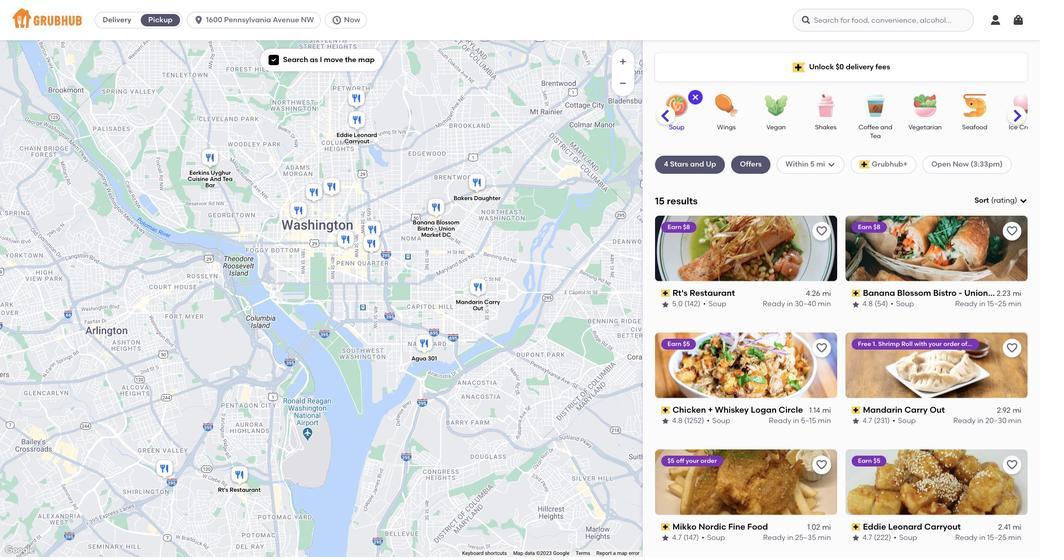 Task type: describe. For each thing, give the bounding box(es) containing it.
map
[[513, 551, 523, 556]]

i
[[320, 55, 322, 64]]

in for mikko nordic fine food
[[787, 534, 794, 543]]

open now (3:33pm)
[[932, 160, 1003, 169]]

free
[[858, 340, 871, 348]]

with
[[914, 340, 927, 348]]

svg image inside now "button"
[[332, 15, 342, 25]]

nw
[[301, 16, 314, 24]]

min for banana blossom bistro - union market dc
[[1009, 300, 1022, 309]]

1 vertical spatial map
[[617, 551, 628, 556]]

mandarin carry out
[[863, 405, 945, 415]]

mikko nordic fine food logo image
[[655, 450, 837, 515]]

svg image inside the 1600 pennsylvania avenue nw 'button'
[[194, 15, 204, 25]]

(1252)
[[684, 417, 704, 426]]

star icon image for mikko nordic fine food
[[661, 534, 670, 543]]

ready in 20–30 min
[[954, 417, 1022, 426]]

20–30
[[986, 417, 1007, 426]]

terms
[[576, 551, 590, 556]]

1600 pennsylvania avenue nw button
[[187, 12, 325, 28]]

ready for banana blossom bistro - union market dc
[[955, 300, 978, 309]]

2.41
[[998, 523, 1011, 532]]

chicken + whiskey logan circle
[[673, 405, 803, 415]]

soup for out
[[898, 417, 916, 426]]

• soup for carry
[[893, 417, 916, 426]]

google
[[553, 551, 570, 556]]

mi right 5
[[817, 160, 825, 169]]

earn $5 for eddie
[[858, 457, 881, 465]]

star icon image for banana blossom bistro - union market dc
[[852, 300, 860, 309]]

keyboard shortcuts
[[462, 551, 507, 556]]

soup for carryout
[[899, 534, 917, 543]]

subscription pass image for banana blossom bistro - union market dc
[[852, 290, 861, 297]]

off
[[676, 457, 684, 465]]

eddie inside eddie leonard carryout
[[337, 132, 353, 138]]

open
[[932, 160, 951, 169]]

mason's famous lobster rolls image
[[288, 200, 309, 223]]

eddie leonard carryout logo image
[[846, 450, 1028, 515]]

• for +
[[707, 417, 710, 426]]

(142)
[[685, 300, 701, 309]]

eerkins uyghur cuisine and tea bar
[[188, 169, 233, 189]]

banana for banana blossom bistro - union market dc mandarin carry out
[[413, 219, 435, 226]]

ice cream image
[[1007, 94, 1040, 117]]

up
[[706, 160, 716, 169]]

subscription pass image for chicken + whiskey logan circle
[[661, 407, 671, 414]]

whiskey
[[715, 405, 749, 415]]

cuisine
[[188, 176, 208, 182]]

seafood
[[962, 124, 988, 131]]

fees
[[876, 63, 890, 71]]

1 vertical spatial your
[[686, 457, 699, 465]]

15 results
[[655, 195, 698, 207]]

4.26
[[806, 289, 820, 298]]

unlock
[[809, 63, 834, 71]]

subscription pass image for mandarin carry out
[[852, 407, 861, 414]]

earn $8 for rt's
[[668, 223, 690, 231]]

banana blossom bistro - union market dc
[[863, 288, 1034, 298]]

shakes
[[815, 124, 837, 131]]

chicken
[[673, 405, 706, 415]]

save this restaurant image for banana blossom bistro - union market dc
[[1006, 225, 1019, 237]]

min for mikko nordic fine food
[[818, 534, 831, 543]]

ready in 15–25 min for bistro
[[955, 300, 1022, 309]]

banana blossom bistro - union market dc logo image
[[846, 216, 1028, 281]]

roll
[[902, 340, 913, 348]]

soup right (142)
[[709, 300, 727, 309]]

a
[[613, 551, 616, 556]]

(3:33pm)
[[971, 160, 1003, 169]]

star icon image for rt's restaurant
[[661, 300, 670, 309]]

earn $8 for banana
[[858, 223, 881, 231]]

vegetarian image
[[907, 94, 944, 117]]

star icon image for eddie leonard carryout
[[852, 534, 860, 543]]

ready for rt's restaurant
[[763, 300, 785, 309]]

mi for bistro
[[1013, 289, 1022, 298]]

4 stars and up
[[664, 160, 716, 169]]

4.7 for mandarin carry out
[[863, 417, 872, 426]]

Search for food, convenience, alcohol... search field
[[793, 9, 974, 32]]

tea inside coffee and tea
[[870, 133, 881, 140]]

union for banana blossom bistro - union market dc
[[964, 288, 988, 298]]

shrimp
[[879, 340, 900, 348]]

in for rt's restaurant
[[787, 300, 793, 309]]

subscription pass image for mikko nordic fine food
[[661, 524, 671, 531]]

4.8 for banana blossom bistro - union market dc
[[863, 300, 873, 309]]

market for banana blossom bistro - union market dc mandarin carry out
[[421, 231, 441, 238]]

5.0 (142)
[[672, 300, 701, 309]]

0 horizontal spatial map
[[358, 55, 375, 64]]

- for banana blossom bistro - union market dc
[[959, 288, 962, 298]]

agua
[[411, 355, 427, 362]]

save this restaurant image for eddie leonard carryout
[[1006, 459, 1019, 471]]

avenue
[[273, 16, 299, 24]]

2.41 mi
[[998, 523, 1022, 532]]

svg image inside field
[[1020, 197, 1028, 205]]

eddie leonard carryout image
[[347, 109, 367, 132]]

shortcuts
[[485, 551, 507, 556]]

nordic
[[699, 522, 727, 532]]

union for banana blossom bistro - union market dc mandarin carry out
[[439, 225, 455, 232]]

within
[[786, 160, 809, 169]]

save this restaurant button for rt's restaurant
[[813, 222, 831, 241]]

1 vertical spatial order
[[701, 457, 717, 465]]

mikko
[[673, 522, 697, 532]]

bakers daughter
[[454, 195, 501, 201]]

market for banana blossom bistro - union market dc
[[990, 288, 1019, 298]]

terms link
[[576, 551, 590, 556]]

none field containing sort
[[975, 196, 1028, 206]]

1 horizontal spatial carry
[[905, 405, 928, 415]]

rt's inside map region
[[218, 487, 228, 493]]

move
[[324, 55, 343, 64]]

bistro for banana blossom bistro - union market dc mandarin carry out
[[418, 225, 434, 232]]

and
[[210, 176, 221, 182]]

1 vertical spatial out
[[930, 405, 945, 415]]

banana for banana blossom bistro - union market dc
[[863, 288, 895, 298]]

mason's famous lobster rolls-arlington image
[[154, 458, 175, 481]]

4
[[664, 160, 669, 169]]

map region
[[0, 23, 717, 557]]

1.14 mi
[[809, 406, 831, 415]]

chicken + whiskey logan circle logo image
[[655, 333, 837, 398]]

ready in 25–35 min
[[763, 534, 831, 543]]

subscription pass image for rt's restaurant
[[661, 290, 671, 297]]

chicken + whiskey logan circle image
[[321, 176, 342, 199]]

$5 for chicken + whiskey logan circle
[[683, 340, 690, 348]]

subscription pass image for eddie leonard carryout
[[852, 524, 861, 531]]

bakers daughter image
[[467, 172, 488, 195]]

301
[[428, 355, 437, 362]]

mi for out
[[1013, 406, 1022, 415]]

15
[[655, 195, 665, 207]]

• for nordic
[[702, 534, 705, 543]]

in for banana blossom bistro - union market dc
[[980, 300, 986, 309]]

• for leonard
[[894, 534, 897, 543]]

5.0
[[672, 300, 683, 309]]

leonard inside eddie leonard carryout
[[354, 132, 377, 138]]

google image
[[3, 544, 37, 557]]

agua 301 image
[[414, 333, 435, 356]]

soup for bistro
[[896, 300, 914, 309]]

mi for fine
[[823, 523, 831, 532]]

4.26 mi
[[806, 289, 831, 298]]

vegetarian
[[909, 124, 942, 131]]

grubhub plus flag logo image for grubhub+
[[859, 161, 870, 169]]

blossom for banana blossom bistro - union market dc mandarin carry out
[[436, 219, 460, 226]]

save this restaurant button for chicken + whiskey logan circle
[[813, 339, 831, 357]]

• soup for blossom
[[891, 300, 914, 309]]

daughter
[[474, 195, 501, 201]]

1 vertical spatial eddie
[[863, 522, 886, 532]]

mikko nordic fine food
[[673, 522, 768, 532]]

$5 off your order
[[668, 457, 717, 465]]

sort ( rating )
[[975, 196, 1018, 205]]

keyboard
[[462, 551, 484, 556]]

0 horizontal spatial $5
[[668, 457, 675, 465]]

pho viet usa image
[[346, 88, 367, 111]]

search as i move the map
[[283, 55, 375, 64]]

$8 for rt's
[[683, 223, 690, 231]]

ready in 5–15 min
[[769, 417, 831, 426]]

delivery
[[846, 63, 874, 71]]

30–40
[[795, 300, 816, 309]]

(222)
[[874, 534, 891, 543]]

rating
[[994, 196, 1015, 205]]

+
[[708, 405, 713, 415]]

$5 for eddie leonard carryout
[[874, 457, 881, 465]]

free 1. shrimp roll with your order of $30+
[[858, 340, 984, 348]]

eerkins
[[189, 169, 209, 176]]

now button
[[325, 12, 371, 28]]

ready for mikko nordic fine food
[[763, 534, 786, 543]]

report a map error
[[597, 551, 640, 556]]

1 vertical spatial carryout
[[924, 522, 961, 532]]

soup for whiskey
[[712, 417, 730, 426]]

0 vertical spatial rt's restaurant
[[673, 288, 735, 298]]

sort
[[975, 196, 989, 205]]

star icon image for chicken + whiskey logan circle
[[661, 417, 670, 426]]

dc for banana blossom bistro - union market dc mandarin carry out
[[442, 231, 451, 238]]

• for restaurant
[[703, 300, 706, 309]]

stars
[[670, 160, 689, 169]]

now inside "button"
[[344, 16, 360, 24]]

min for eddie leonard carryout
[[1009, 534, 1022, 543]]

in for chicken + whiskey logan circle
[[793, 417, 799, 426]]

• for blossom
[[891, 300, 894, 309]]

error
[[629, 551, 640, 556]]

save this restaurant image for mikko nordic fine food
[[816, 459, 828, 471]]

0 vertical spatial order
[[944, 340, 960, 348]]

coffee and tea image
[[858, 94, 894, 117]]

delivery button
[[95, 12, 139, 28]]

plus icon image
[[618, 56, 628, 67]]

the
[[345, 55, 357, 64]]

save this restaurant button for mandarin carry out
[[1003, 339, 1022, 357]]

report a map error link
[[597, 551, 640, 556]]

search
[[283, 55, 308, 64]]

5
[[810, 160, 815, 169]]

pennsylvania
[[224, 16, 271, 24]]



Task type: locate. For each thing, give the bounding box(es) containing it.
2 $8 from the left
[[874, 223, 881, 231]]

rt's restaurant image
[[229, 465, 250, 487]]

- inside the banana blossom bistro - union market dc mandarin carry out
[[435, 225, 437, 232]]

in for eddie leonard carryout
[[980, 534, 986, 543]]

save this restaurant image
[[816, 342, 828, 354], [816, 459, 828, 471]]

blossom down banana blossom bistro - union market dc logo
[[897, 288, 932, 298]]

2.92
[[997, 406, 1011, 415]]

1.02
[[808, 523, 820, 532]]

grubhub plus flag logo image left grubhub+
[[859, 161, 870, 169]]

1 ready in 15–25 min from the top
[[955, 300, 1022, 309]]

save this restaurant image down 5–15
[[816, 459, 828, 471]]

min down 2.41 mi
[[1009, 534, 1022, 543]]

out down mandarin carry out icon
[[473, 305, 483, 312]]

your right with
[[929, 340, 942, 348]]

1600
[[206, 16, 222, 24]]

results
[[667, 195, 698, 207]]

star icon image left 5.0
[[661, 300, 670, 309]]

min for rt's restaurant
[[818, 300, 831, 309]]

out down mandarin carry out logo at the bottom right of the page
[[930, 405, 945, 415]]

eddie up the 4.7 (222) in the right of the page
[[863, 522, 886, 532]]

1 vertical spatial ready in 15–25 min
[[955, 534, 1022, 543]]

carryout down eddie leonard carryout logo
[[924, 522, 961, 532]]

in for mandarin carry out
[[978, 417, 984, 426]]

1 15–25 from the top
[[987, 300, 1007, 309]]

1 horizontal spatial $8
[[874, 223, 881, 231]]

tea right "and"
[[223, 176, 233, 182]]

- for banana blossom bistro - union market dc mandarin carry out
[[435, 225, 437, 232]]

1 vertical spatial bistro
[[934, 288, 957, 298]]

union left 2.23
[[964, 288, 988, 298]]

soup right (222)
[[899, 534, 917, 543]]

1 vertical spatial -
[[959, 288, 962, 298]]

• soup down +
[[707, 417, 730, 426]]

unlock $0 delivery fees
[[809, 63, 890, 71]]

1 horizontal spatial and
[[881, 124, 893, 131]]

-
[[435, 225, 437, 232], [959, 288, 962, 298]]

mi for carryout
[[1013, 523, 1022, 532]]

banana
[[413, 219, 435, 226], [863, 288, 895, 298]]

0 vertical spatial banana
[[413, 219, 435, 226]]

$8 for banana
[[874, 223, 881, 231]]

now right open
[[953, 160, 969, 169]]

1 horizontal spatial eddie
[[863, 522, 886, 532]]

1 horizontal spatial leonard
[[888, 522, 923, 532]]

bistro inside the banana blossom bistro - union market dc mandarin carry out
[[418, 225, 434, 232]]

1 horizontal spatial blossom
[[897, 288, 932, 298]]

star icon image left 4.7 (147)
[[661, 534, 670, 543]]

ready for mandarin carry out
[[954, 417, 976, 426]]

1 horizontal spatial order
[[944, 340, 960, 348]]

1 vertical spatial dc
[[1021, 288, 1034, 298]]

0 horizontal spatial rt's
[[218, 487, 228, 493]]

bistro down banana blossom bistro - union market dc logo
[[934, 288, 957, 298]]

4.7 left (231)
[[863, 417, 872, 426]]

grubhub plus flag logo image
[[793, 62, 805, 72], [859, 161, 870, 169]]

1 vertical spatial earn $5
[[858, 457, 881, 465]]

map right the at left top
[[358, 55, 375, 64]]

0 vertical spatial tea
[[870, 133, 881, 140]]

0 horizontal spatial leonard
[[354, 132, 377, 138]]

1 horizontal spatial earn $5
[[858, 457, 881, 465]]

25–35
[[795, 534, 816, 543]]

1 horizontal spatial -
[[959, 288, 962, 298]]

1 horizontal spatial out
[[930, 405, 945, 415]]

carry inside the banana blossom bistro - union market dc mandarin carry out
[[484, 299, 500, 306]]

2 ready in 15–25 min from the top
[[955, 534, 1022, 543]]

4.8 (54)
[[863, 300, 888, 309]]

• right the (147)
[[702, 534, 705, 543]]

rt's restaurant logo image
[[655, 216, 837, 281]]

5–15
[[801, 417, 816, 426]]

2 svg image from the left
[[801, 15, 812, 25]]

grubhub plus flag logo image for unlock $0 delivery fees
[[793, 62, 805, 72]]

1 vertical spatial tea
[[223, 176, 233, 182]]

• right (54)
[[891, 300, 894, 309]]

• soup for nordic
[[702, 534, 725, 543]]

mandarin inside the banana blossom bistro - union market dc mandarin carry out
[[456, 299, 483, 306]]

banana blossom bistro - union market dc image
[[426, 197, 447, 220]]

• soup down nordic
[[702, 534, 725, 543]]

0 vertical spatial market
[[421, 231, 441, 238]]

wings image
[[709, 94, 745, 117]]

out
[[473, 305, 483, 312], [930, 405, 945, 415]]

rt's left rt's restaurant image on the bottom of page
[[218, 487, 228, 493]]

min down 1.14 mi at the bottom of page
[[818, 417, 831, 426]]

leonard up (222)
[[888, 522, 923, 532]]

earn for eddie leonard carryout
[[858, 457, 872, 465]]

little beet image
[[362, 219, 383, 242]]

subscription pass image left the chicken
[[661, 407, 671, 414]]

0 vertical spatial 15–25
[[987, 300, 1007, 309]]

0 horizontal spatial restaurant
[[230, 487, 261, 493]]

$5 down 4.7 (231)
[[874, 457, 881, 465]]

report
[[597, 551, 612, 556]]

tea
[[870, 133, 881, 140], [223, 176, 233, 182]]

now
[[344, 16, 360, 24], [953, 160, 969, 169]]

0 horizontal spatial grubhub plus flag logo image
[[793, 62, 805, 72]]

1 horizontal spatial your
[[929, 340, 942, 348]]

rt's restaurant inside map region
[[218, 487, 261, 493]]

1.
[[873, 340, 877, 348]]

0 horizontal spatial eddie leonard carryout
[[337, 132, 377, 144]]

mi right 4.26
[[823, 289, 831, 298]]

1 horizontal spatial restaurant
[[690, 288, 735, 298]]

soup down soup image
[[669, 124, 685, 131]]

0 horizontal spatial $8
[[683, 223, 690, 231]]

4.8 for chicken + whiskey logan circle
[[672, 417, 683, 426]]

subscription pass image
[[661, 290, 671, 297], [852, 290, 861, 297], [661, 524, 671, 531], [852, 524, 861, 531]]

1 horizontal spatial rt's restaurant
[[673, 288, 735, 298]]

0 vertical spatial out
[[473, 305, 483, 312]]

1 vertical spatial and
[[690, 160, 704, 169]]

ready in 30–40 min
[[763, 300, 831, 309]]

1 save this restaurant image from the top
[[816, 342, 828, 354]]

market
[[421, 231, 441, 238], [990, 288, 1019, 298]]

0 vertical spatial dc
[[442, 231, 451, 238]]

0 horizontal spatial earn $8
[[668, 223, 690, 231]]

grubhub plus flag logo image left unlock
[[793, 62, 805, 72]]

blossom for banana blossom bistro - union market dc
[[897, 288, 932, 298]]

and right coffee
[[881, 124, 893, 131]]

order left of
[[944, 340, 960, 348]]

earn $5 for chicken
[[668, 340, 690, 348]]

min down 2.23 mi
[[1009, 300, 1022, 309]]

min down the 4.26 mi
[[818, 300, 831, 309]]

order
[[944, 340, 960, 348], [701, 457, 717, 465]]

star icon image left the 4.7 (222) in the right of the page
[[852, 534, 860, 543]]

union
[[439, 225, 455, 232], [964, 288, 988, 298]]

data
[[525, 551, 535, 556]]

min for mandarin carry out
[[1009, 417, 1022, 426]]

1 vertical spatial 15–25
[[987, 534, 1007, 543]]

min
[[818, 300, 831, 309], [1009, 300, 1022, 309], [818, 417, 831, 426], [1009, 417, 1022, 426], [818, 534, 831, 543], [1009, 534, 1022, 543]]

bistro for banana blossom bistro - union market dc
[[934, 288, 957, 298]]

soup image
[[659, 94, 695, 117]]

eddie leonard carryout up (222)
[[863, 522, 961, 532]]

• for carry
[[893, 417, 896, 426]]

svg image up unlock
[[801, 15, 812, 25]]

0 vertical spatial rt's
[[673, 288, 688, 298]]

out inside the banana blossom bistro - union market dc mandarin carry out
[[473, 305, 483, 312]]

blossom inside the banana blossom bistro - union market dc mandarin carry out
[[436, 219, 460, 226]]

$5 down 5.0 (142) on the right of the page
[[683, 340, 690, 348]]

earn $5 down 4.7 (231)
[[858, 457, 881, 465]]

fine
[[728, 522, 746, 532]]

1 horizontal spatial carryout
[[924, 522, 961, 532]]

1 vertical spatial restaurant
[[230, 487, 261, 493]]

soup
[[669, 124, 685, 131], [709, 300, 727, 309], [896, 300, 914, 309], [712, 417, 730, 426], [898, 417, 916, 426], [707, 534, 725, 543], [899, 534, 917, 543]]

mandarin carry out image
[[468, 277, 489, 299]]

4.7 left (222)
[[863, 534, 872, 543]]

vegan image
[[758, 94, 794, 117]]

restaurant inside map region
[[230, 487, 261, 493]]

0 horizontal spatial carry
[[484, 299, 500, 306]]

1.14
[[809, 406, 820, 415]]

0 vertical spatial 4.8
[[863, 300, 873, 309]]

1 horizontal spatial rt's
[[673, 288, 688, 298]]

bar
[[205, 182, 215, 189]]

ready in 15–25 min
[[955, 300, 1022, 309], [955, 534, 1022, 543]]

bistro down the banana blossom bistro - union market dc image
[[418, 225, 434, 232]]

minus icon image
[[618, 78, 628, 89]]

soup for fine
[[707, 534, 725, 543]]

1 vertical spatial eddie leonard carryout
[[863, 522, 961, 532]]

sushi aoi image
[[335, 229, 356, 252]]

1 horizontal spatial now
[[953, 160, 969, 169]]

15–25 down 2.23
[[987, 300, 1007, 309]]

rt's up 5.0
[[673, 288, 688, 298]]

earn for chicken + whiskey logan circle
[[668, 340, 682, 348]]

subscription pass image
[[661, 407, 671, 414], [852, 407, 861, 414]]

0 horizontal spatial tea
[[223, 176, 233, 182]]

0 horizontal spatial union
[[439, 225, 455, 232]]

0 horizontal spatial and
[[690, 160, 704, 169]]

uyghur
[[211, 169, 231, 176]]

• soup for leonard
[[894, 534, 917, 543]]

0 vertical spatial earn $5
[[668, 340, 690, 348]]

soup down nordic
[[707, 534, 725, 543]]

1 horizontal spatial bistro
[[934, 288, 957, 298]]

now up the at left top
[[344, 16, 360, 24]]

save this restaurant image for chicken + whiskey logan circle
[[816, 342, 828, 354]]

your
[[929, 340, 942, 348], [686, 457, 699, 465]]

mi right 2.41
[[1013, 523, 1022, 532]]

1 vertical spatial grubhub plus flag logo image
[[859, 161, 870, 169]]

1 horizontal spatial dc
[[1021, 288, 1034, 298]]

1 vertical spatial market
[[990, 288, 1019, 298]]

banana blossom bistro - union market dc mandarin carry out
[[413, 219, 500, 312]]

map right 'a'
[[617, 551, 628, 556]]

1 horizontal spatial earn $8
[[858, 223, 881, 231]]

15–25 for eddie leonard carryout
[[987, 534, 1007, 543]]

• soup right (142)
[[703, 300, 727, 309]]

coffee
[[859, 124, 879, 131]]

mi right 2.23
[[1013, 289, 1022, 298]]

svg image left 1600 in the left of the page
[[194, 15, 204, 25]]

0 vertical spatial save this restaurant image
[[816, 342, 828, 354]]

0 horizontal spatial carryout
[[344, 138, 369, 144]]

0 horizontal spatial blossom
[[436, 219, 460, 226]]

mandarin carry out logo image
[[846, 333, 1028, 398]]

0 horizontal spatial order
[[701, 457, 717, 465]]

save this restaurant image left free at the right bottom
[[816, 342, 828, 354]]

• soup for restaurant
[[703, 300, 727, 309]]

carryout down eddie leonard carryout icon
[[344, 138, 369, 144]]

0 horizontal spatial your
[[686, 457, 699, 465]]

earn for rt's restaurant
[[668, 223, 682, 231]]

• right (142)
[[703, 300, 706, 309]]

• soup right (54)
[[891, 300, 914, 309]]

2 save this restaurant image from the top
[[816, 459, 828, 471]]

0 horizontal spatial banana
[[413, 219, 435, 226]]

$5 left off
[[668, 457, 675, 465]]

• soup right (222)
[[894, 534, 917, 543]]

mi right 1.14
[[823, 406, 831, 415]]

0 vertical spatial eddie leonard carryout
[[337, 132, 377, 144]]

save this restaurant button for mikko nordic fine food
[[813, 456, 831, 474]]

carryout inside eddie leonard carryout
[[344, 138, 369, 144]]

eddie leonard carryout inside map region
[[337, 132, 377, 144]]

dc for banana blossom bistro - union market dc
[[1021, 288, 1034, 298]]

soup down whiskey
[[712, 417, 730, 426]]

star icon image for mandarin carry out
[[852, 417, 860, 426]]

4.8 left (54)
[[863, 300, 873, 309]]

eddie leonard carryout down pho viet usa icon
[[337, 132, 377, 144]]

soup right (54)
[[896, 300, 914, 309]]

0 horizontal spatial 4.8
[[672, 417, 683, 426]]

ready for chicken + whiskey logan circle
[[769, 417, 792, 426]]

mi for whiskey
[[823, 406, 831, 415]]

ready in 15–25 min down 2.23
[[955, 300, 1022, 309]]

4.7 down the mikko
[[672, 534, 682, 543]]

star icon image left 4.8 (1252)
[[661, 417, 670, 426]]

earn $5
[[668, 340, 690, 348], [858, 457, 881, 465]]

logan
[[751, 405, 777, 415]]

1 subscription pass image from the left
[[661, 407, 671, 414]]

0 vertical spatial mandarin
[[456, 299, 483, 306]]

1 horizontal spatial market
[[990, 288, 1019, 298]]

1 horizontal spatial subscription pass image
[[852, 407, 861, 414]]

of
[[962, 340, 968, 348]]

1 $8 from the left
[[683, 223, 690, 231]]

1 vertical spatial now
[[953, 160, 969, 169]]

• soup for +
[[707, 417, 730, 426]]

shakes image
[[808, 94, 844, 117]]

ready in 15–25 min for carryout
[[955, 534, 1022, 543]]

coffee and tea
[[859, 124, 893, 140]]

1 horizontal spatial $5
[[683, 340, 690, 348]]

order right off
[[701, 457, 717, 465]]

seafood image
[[957, 94, 993, 117]]

0 vertical spatial carry
[[484, 299, 500, 306]]

0 horizontal spatial rt's restaurant
[[218, 487, 261, 493]]

0 horizontal spatial dc
[[442, 231, 451, 238]]

0 vertical spatial blossom
[[436, 219, 460, 226]]

mikko nordic fine food image
[[304, 182, 325, 205]]

- down the banana blossom bistro - union market dc image
[[435, 225, 437, 232]]

None field
[[975, 196, 1028, 206]]

dc down the banana blossom bistro - union market dc image
[[442, 231, 451, 238]]

ready in 15–25 min down 2.41
[[955, 534, 1022, 543]]

within 5 mi
[[786, 160, 825, 169]]

star icon image
[[661, 300, 670, 309], [852, 300, 860, 309], [661, 417, 670, 426], [852, 417, 860, 426], [661, 534, 670, 543], [852, 534, 860, 543]]

earn $5 down 5.0
[[668, 340, 690, 348]]

1 horizontal spatial tea
[[870, 133, 881, 140]]

tea inside eerkins uyghur cuisine and tea bar
[[223, 176, 233, 182]]

save this restaurant button for banana blossom bistro - union market dc
[[1003, 222, 1022, 241]]

food
[[748, 522, 768, 532]]

2 15–25 from the top
[[987, 534, 1007, 543]]

4.7 for mikko nordic fine food
[[672, 534, 682, 543]]

0 horizontal spatial subscription pass image
[[661, 407, 671, 414]]

banana inside the banana blossom bistro - union market dc mandarin carry out
[[413, 219, 435, 226]]

4.7 (147)
[[672, 534, 699, 543]]

leonard
[[354, 132, 377, 138], [888, 522, 923, 532]]

absolute noodle image
[[361, 233, 382, 256]]

bakers
[[454, 195, 473, 201]]

market inside the banana blossom bistro - union market dc mandarin carry out
[[421, 231, 441, 238]]

min down '1.02 mi'
[[818, 534, 831, 543]]

leonard down pho viet usa icon
[[354, 132, 377, 138]]

eddie leonard carryout
[[337, 132, 377, 144], [863, 522, 961, 532]]

0 horizontal spatial -
[[435, 225, 437, 232]]

union down the banana blossom bistro - union market dc image
[[439, 225, 455, 232]]

your right off
[[686, 457, 699, 465]]

0 vertical spatial union
[[439, 225, 455, 232]]

dc inside the banana blossom bistro - union market dc mandarin carry out
[[442, 231, 451, 238]]

save this restaurant button for eddie leonard carryout
[[1003, 456, 1022, 474]]

1 horizontal spatial grubhub plus flag logo image
[[859, 161, 870, 169]]

pickup
[[148, 16, 173, 24]]

15–25 down 2.41
[[987, 534, 1007, 543]]

0 horizontal spatial out
[[473, 305, 483, 312]]

2.23
[[997, 289, 1011, 298]]

0 horizontal spatial earn $5
[[668, 340, 690, 348]]

subscription pass image right 1.14 mi at the bottom of page
[[852, 407, 861, 414]]

0 vertical spatial bistro
[[418, 225, 434, 232]]

union inside the banana blossom bistro - union market dc mandarin carry out
[[439, 225, 455, 232]]

15–25
[[987, 300, 1007, 309], [987, 534, 1007, 543]]

0 vertical spatial ready in 15–25 min
[[955, 300, 1022, 309]]

wings
[[717, 124, 736, 131]]

and
[[881, 124, 893, 131], [690, 160, 704, 169]]

vegan
[[767, 124, 786, 131]]

1 svg image from the left
[[194, 15, 204, 25]]

15–25 for banana blossom bistro - union market dc
[[987, 300, 1007, 309]]

min down 2.92 mi
[[1009, 417, 1022, 426]]

eddie down pho viet usa icon
[[337, 132, 353, 138]]

1 vertical spatial leonard
[[888, 522, 923, 532]]

1 vertical spatial mandarin
[[863, 405, 903, 415]]

(147)
[[684, 534, 699, 543]]

• soup down "mandarin carry out"
[[893, 417, 916, 426]]

0 vertical spatial eddie
[[337, 132, 353, 138]]

4.8 down the chicken
[[672, 417, 683, 426]]

1 vertical spatial carry
[[905, 405, 928, 415]]

star icon image left 4.7 (231)
[[852, 417, 860, 426]]

1 horizontal spatial mandarin
[[863, 405, 903, 415]]

2 earn $8 from the left
[[858, 223, 881, 231]]

(231)
[[874, 417, 890, 426]]

min for chicken + whiskey logan circle
[[818, 417, 831, 426]]

1600 pennsylvania avenue nw
[[206, 16, 314, 24]]

eerkins uyghur cuisine and tea bar image
[[200, 147, 220, 170]]

1 horizontal spatial eddie leonard carryout
[[863, 522, 961, 532]]

0 vertical spatial carryout
[[344, 138, 369, 144]]

blossom down the bakers
[[436, 219, 460, 226]]

mandarin
[[456, 299, 483, 306], [863, 405, 903, 415]]

soup down "mandarin carry out"
[[898, 417, 916, 426]]

$30+
[[969, 340, 984, 348]]

©2023
[[536, 551, 552, 556]]

1 earn $8 from the left
[[668, 223, 690, 231]]

pickup button
[[139, 12, 182, 28]]

main navigation navigation
[[0, 0, 1040, 40]]

0 horizontal spatial market
[[421, 231, 441, 238]]

offers
[[740, 160, 762, 169]]

0 horizontal spatial mandarin
[[456, 299, 483, 306]]

• down +
[[707, 417, 710, 426]]

tea down coffee
[[870, 133, 881, 140]]

1 vertical spatial save this restaurant image
[[816, 459, 828, 471]]

0 vertical spatial -
[[435, 225, 437, 232]]

1 vertical spatial blossom
[[897, 288, 932, 298]]

0 vertical spatial restaurant
[[690, 288, 735, 298]]

save this restaurant image for rt's restaurant
[[816, 225, 828, 237]]

$8
[[683, 223, 690, 231], [874, 223, 881, 231]]

• right (231)
[[893, 417, 896, 426]]

circle
[[779, 405, 803, 415]]

1 horizontal spatial banana
[[863, 288, 895, 298]]

earn for banana blossom bistro - union market dc
[[858, 223, 872, 231]]

mi
[[817, 160, 825, 169], [823, 289, 831, 298], [1013, 289, 1022, 298], [823, 406, 831, 415], [1013, 406, 1022, 415], [823, 523, 831, 532], [1013, 523, 1022, 532]]

ready for eddie leonard carryout
[[955, 534, 978, 543]]

and inside coffee and tea
[[881, 124, 893, 131]]

svg image
[[990, 14, 1002, 26], [1012, 14, 1025, 26], [332, 15, 342, 25], [271, 57, 277, 63], [691, 93, 700, 101], [827, 161, 836, 169], [1020, 197, 1028, 205]]

agua 301
[[411, 355, 437, 362]]

1 vertical spatial rt's
[[218, 487, 228, 493]]

and left the up on the top
[[690, 160, 704, 169]]

save this restaurant image
[[816, 225, 828, 237], [1006, 225, 1019, 237], [1006, 342, 1019, 354], [1006, 459, 1019, 471]]

1 horizontal spatial map
[[617, 551, 628, 556]]

0 vertical spatial your
[[929, 340, 942, 348]]

1.02 mi
[[808, 523, 831, 532]]

4.7 for eddie leonard carryout
[[863, 534, 872, 543]]

• right (222)
[[894, 534, 897, 543]]

2 subscription pass image from the left
[[852, 407, 861, 414]]

delivery
[[103, 16, 131, 24]]

in
[[787, 300, 793, 309], [980, 300, 986, 309], [793, 417, 799, 426], [978, 417, 984, 426], [787, 534, 794, 543], [980, 534, 986, 543]]

dc right 2.23
[[1021, 288, 1034, 298]]

- left 2.23
[[959, 288, 962, 298]]

star icon image left 4.8 (54) on the bottom right of the page
[[852, 300, 860, 309]]

save this restaurant image for mandarin carry out
[[1006, 342, 1019, 354]]

svg image
[[194, 15, 204, 25], [801, 15, 812, 25]]

mi right 2.92
[[1013, 406, 1022, 415]]

0 horizontal spatial now
[[344, 16, 360, 24]]

mi right 1.02
[[823, 523, 831, 532]]



Task type: vqa. For each thing, say whether or not it's contained in the screenshot.


